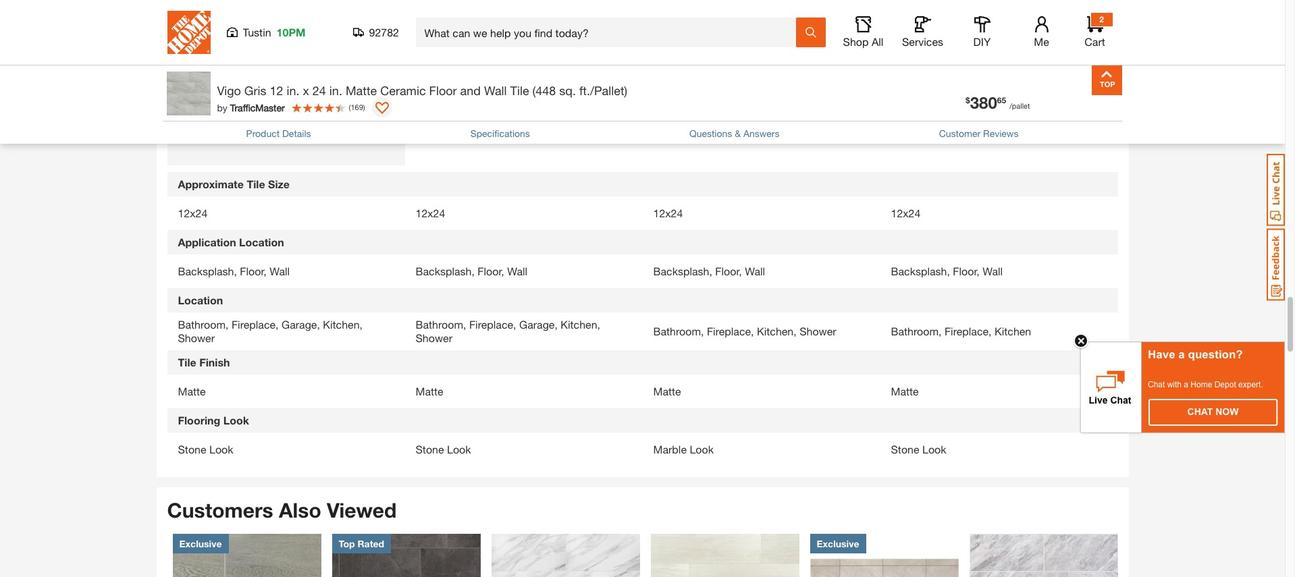 Task type: locate. For each thing, give the bounding box(es) containing it.
0 horizontal spatial /sq.
[[213, 120, 226, 129]]

ceramic for 85
[[553, 57, 588, 68]]

2 horizontal spatial 2
[[1100, 14, 1104, 24]]

0 horizontal spatial 24
[[313, 83, 326, 98]]

/sq. ft. ( $ 726 . 98 /pallet ) 1 . 59
[[927, 119, 1004, 139]]

/sq. inside /sq. ft. ( $ 726 . 98 /pallet ) 1 . 59
[[927, 119, 940, 128]]

ceramic inside trafficmaster vigo beige 12 in. x 24 in. matte ceramic floor and wall tile (448 sq. ft./pallet)
[[553, 57, 588, 68]]

1 horizontal spatial 12
[[467, 57, 477, 68]]

380 right 85
[[481, 119, 493, 128]]

) inside /sq. ft. ( $ 726 . 98 /pallet ) 1 . 59
[[1002, 119, 1004, 128]]

fireplace,
[[232, 318, 279, 331], [469, 318, 517, 331], [707, 325, 754, 338], [945, 325, 992, 338]]

location
[[239, 236, 284, 248], [178, 294, 223, 307]]

0 vertical spatial vigo
[[419, 57, 437, 68]]

1 vertical spatial (448
[[533, 83, 556, 98]]

/sq. for 85
[[451, 119, 464, 128]]

24 up ft./pallet)
[[1019, 57, 1029, 68]]

( 169 ) right by
[[240, 97, 256, 106]]

0 horizontal spatial exclusive
[[179, 539, 222, 550]]

169 left display image
[[351, 103, 363, 111]]

$ down (481.28
[[966, 95, 971, 105]]

2 horizontal spatial shower
[[800, 325, 837, 338]]

ft. down by trafficmaster
[[228, 120, 235, 129]]

2 horizontal spatial 380
[[971, 93, 998, 112]]

2 garage, from the left
[[520, 318, 558, 331]]

ceramic down me
[[1045, 57, 1080, 68]]

2 inside $ 2 84 $ 2 . 99
[[693, 121, 697, 130]]

1 backsplash, from the left
[[178, 265, 237, 278]]

floor inside daltile cascade ridge slate 12 in. x 24 in. ceramic floor and wall tile (481.28 sq. ft./pallet)
[[1083, 57, 1104, 68]]

65 down trafficmaster vigo beige 12 in. x 24 in. matte ceramic floor and wall tile (448 sq. ft./pallet)
[[495, 119, 503, 128]]

446
[[955, 96, 968, 104]]

24
[[500, 57, 510, 68], [1019, 57, 1029, 68], [313, 83, 326, 98]]

trafficmaster down gris
[[230, 102, 285, 113]]

customer reviews
[[940, 128, 1019, 139]]

ft./pallet) inside trafficmaster vigo beige 12 in. x 24 in. matte ceramic floor and wall tile (448 sq. ft./pallet)
[[511, 71, 549, 82]]

tile down ridge
[[933, 71, 948, 82]]

169 up the specifications
[[480, 96, 492, 104]]

feedback link image
[[1267, 228, 1286, 301]]

(
[[478, 96, 480, 104], [240, 97, 242, 106], [349, 103, 351, 111], [475, 119, 477, 128], [950, 119, 952, 128], [237, 120, 239, 129]]

have a question?
[[1149, 349, 1244, 362]]

viewed
[[327, 498, 397, 523]]

65 inside $ 380 65 /pallet
[[998, 95, 1007, 105]]

2 bathroom, fireplace, garage, kitchen, shower from the left
[[416, 318, 601, 344]]

/sq. ft. ( $ 380 . 65 /pallet )
[[451, 119, 528, 128], [213, 120, 290, 129]]

display image
[[375, 102, 389, 116]]

2 horizontal spatial 12
[[986, 57, 996, 68]]

product details button
[[246, 126, 311, 140], [246, 126, 311, 140]]

0 horizontal spatial ft.
[[228, 120, 235, 129]]

specifications
[[471, 128, 530, 139]]

) down $ 380 65 /pallet
[[1002, 119, 1004, 128]]

1 vertical spatial trafficmaster
[[230, 102, 285, 113]]

1 horizontal spatial garage,
[[520, 318, 558, 331]]

380
[[971, 93, 998, 112], [481, 119, 493, 128], [243, 120, 255, 129]]

stone
[[178, 443, 206, 456], [416, 443, 444, 456], [891, 443, 920, 456]]

also
[[279, 498, 321, 523]]

1 horizontal spatial location
[[239, 236, 284, 248]]

now
[[1216, 407, 1239, 418]]

0 horizontal spatial sq.
[[496, 71, 509, 82]]

0 horizontal spatial stone look
[[178, 443, 233, 456]]

84
[[677, 115, 686, 125]]

65 down ft./pallet)
[[998, 95, 1007, 105]]

( left 726
[[950, 119, 952, 128]]

1 horizontal spatial bathroom, fireplace, garage, kitchen, shower
[[416, 318, 601, 344]]

/pallet down ft./pallet)
[[1010, 101, 1031, 110]]

/pallet down trafficmaster vigo beige 12 in. x 24 in. matte ceramic floor and wall tile (448 sq. ft./pallet)
[[506, 119, 526, 128]]

12 in. x 24 in. kaala riptide matte ceramic floor and wall tile (12-cases/192 sq. ft./pallet) image
[[650, 0, 874, 40]]

and up vigo gris 12 in. x 24 in. matte ceramic floor and wall tile (448 sq. ft./pallet)
[[419, 71, 434, 82]]

1 horizontal spatial 65
[[495, 119, 503, 128]]

x inside trafficmaster vigo beige 12 in. x 24 in. matte ceramic floor and wall tile (448 sq. ft./pallet)
[[492, 57, 497, 68]]

1 12x24 from the left
[[178, 207, 208, 219]]

169 for /sq. ft. ( $ 380 . 65 /pallet )
[[480, 96, 492, 104]]

0 horizontal spatial garage,
[[282, 318, 320, 331]]

0 horizontal spatial 2
[[668, 113, 677, 132]]

/pallet
[[1010, 101, 1031, 110], [506, 119, 526, 128], [981, 119, 1002, 128], [268, 120, 288, 129]]

ft./pallet) down vigo beige 12 in. x 24 in. matte ceramic floor and wall tile (448 sq. ft./pallet) image
[[511, 71, 549, 82]]

look
[[223, 414, 249, 427], [209, 443, 233, 456], [447, 443, 471, 456], [690, 443, 714, 456], [923, 443, 947, 456]]

0 horizontal spatial ( 169 )
[[240, 97, 256, 106]]

1 horizontal spatial vigo
[[419, 57, 437, 68]]

0 horizontal spatial 1
[[905, 122, 914, 141]]

12 right slate
[[986, 57, 996, 68]]

wall inside trafficmaster vigo beige 12 in. x 24 in. matte ceramic floor and wall tile (448 sq. ft./pallet)
[[437, 71, 455, 82]]

1 horizontal spatial stone
[[416, 443, 444, 456]]

customer
[[940, 128, 981, 139]]

ft. for 85
[[466, 119, 473, 128]]

380 right the 446 ) on the right of page
[[971, 93, 998, 112]]

0 vertical spatial (448
[[475, 71, 493, 82]]

diy button
[[961, 16, 1004, 49]]

0 horizontal spatial stone
[[178, 443, 206, 456]]

a right "with"
[[1185, 381, 1189, 390]]

2 for $
[[668, 113, 677, 132]]

and inside daltile cascade ridge slate 12 in. x 24 in. ceramic floor and wall tile (481.28 sq. ft./pallet)
[[894, 71, 910, 82]]

0 horizontal spatial x
[[303, 83, 309, 98]]

top rated
[[339, 539, 385, 550]]

reviews
[[984, 128, 1019, 139]]

newgate gray marble matte 12 in. x 24 in. glazed ceramic floor and wall tile (15.04 sq. ft./case) image
[[970, 535, 1118, 578]]

2 horizontal spatial stone
[[891, 443, 920, 456]]

portland stone gray 18 in. x 18 in. glazed ceramic floor and wall tile (17.44 sq. ft. / case) image
[[810, 535, 959, 578]]

capel bianco 6 in. x 24 in. matte ceramic floor and wall tile (17 sq. ft./case) image
[[651, 535, 800, 578]]

cascade ridge slate 12 in. x 24 in. ceramic floor and wall tile (481.28 sq. ft./pallet) image
[[887, 0, 1112, 31]]

1 garage, from the left
[[282, 318, 320, 331]]

flooring
[[178, 414, 220, 427]]

sq. down trafficmaster vigo beige 12 in. x 24 in. matte ceramic floor and wall tile (448 sq. ft./pallet)
[[560, 83, 576, 98]]

$ left 98
[[952, 119, 956, 128]]

rated
[[358, 539, 385, 550]]

tustin 10pm
[[243, 26, 306, 39]]

12 right gris
[[270, 83, 283, 98]]

1 horizontal spatial 380
[[481, 119, 493, 128]]

1 horizontal spatial floor
[[591, 57, 612, 68]]

ceramic
[[553, 57, 588, 68], [1045, 57, 1080, 68], [381, 83, 426, 98]]

0 horizontal spatial 380
[[243, 120, 255, 129]]

x right beige
[[492, 57, 497, 68]]

and
[[419, 71, 434, 82], [894, 71, 910, 82], [460, 83, 481, 98]]

product image image
[[167, 72, 210, 116]]

home
[[1191, 381, 1213, 390]]

2 horizontal spatial kitchen,
[[757, 325, 797, 338]]

application location
[[178, 236, 284, 248]]

0 horizontal spatial trafficmaster
[[230, 102, 285, 113]]

x up ft./pallet)
[[1011, 57, 1016, 68]]

) right the 'product'
[[288, 120, 290, 129]]

1 horizontal spatial kitchen,
[[561, 318, 601, 331]]

1 horizontal spatial trafficmaster
[[419, 44, 478, 55]]

chat
[[1188, 407, 1214, 418]]

1 vertical spatial vigo
[[217, 83, 241, 98]]

1
[[905, 122, 914, 141], [931, 130, 935, 139]]

1 backsplash, floor, wall from the left
[[178, 265, 290, 278]]

4 12x24 from the left
[[891, 207, 921, 219]]

(448 down trafficmaster vigo beige 12 in. x 24 in. matte ceramic floor and wall tile (448 sq. ft./pallet)
[[533, 83, 556, 98]]

92782 button
[[353, 26, 400, 39]]

2 horizontal spatial 65
[[998, 95, 1007, 105]]

) up the 'product'
[[254, 97, 256, 106]]

1 horizontal spatial stone look
[[416, 443, 471, 456]]

2 horizontal spatial 169
[[480, 96, 492, 104]]

(448 up the specifications
[[475, 71, 493, 82]]

12 inside trafficmaster vigo beige 12 in. x 24 in. matte ceramic floor and wall tile (448 sq. ft./pallet)
[[467, 57, 477, 68]]

ceramic for 1
[[1045, 57, 1080, 68]]

$ right "84"
[[689, 121, 693, 130]]

matte
[[526, 57, 550, 68], [346, 83, 377, 98], [178, 385, 206, 398], [416, 385, 444, 398], [654, 385, 681, 398], [891, 385, 919, 398]]

questions & answers button
[[690, 126, 780, 140], [690, 126, 780, 140]]

ceramic down what can we help you find today? search box
[[553, 57, 588, 68]]

live chat image
[[1267, 154, 1286, 226]]

trafficmaster
[[419, 44, 478, 55], [230, 102, 285, 113]]

floor inside trafficmaster vigo beige 12 in. x 24 in. matte ceramic floor and wall tile (448 sq. ft./pallet)
[[591, 57, 612, 68]]

1 horizontal spatial ceramic
[[553, 57, 588, 68]]

2 inside "cart 2"
[[1100, 14, 1104, 24]]

1 horizontal spatial /sq.
[[451, 119, 464, 128]]

2 horizontal spatial stone look
[[891, 443, 947, 456]]

me button
[[1020, 16, 1064, 49]]

vigo beige 12 in. x 24 in. matte ceramic floor and wall tile (448 sq. ft./pallet) image
[[412, 0, 636, 31]]

2 horizontal spatial and
[[894, 71, 910, 82]]

approximate
[[178, 178, 244, 190]]

backsplash, floor, wall
[[178, 265, 290, 278], [416, 265, 528, 278], [654, 265, 766, 278], [891, 265, 1003, 278]]

2 horizontal spatial 24
[[1019, 57, 1029, 68]]

( 169 ) up the specifications
[[478, 96, 494, 104]]

tile inside trafficmaster vigo beige 12 in. x 24 in. matte ceramic floor and wall tile (448 sq. ft./pallet)
[[457, 71, 472, 82]]

0 vertical spatial a
[[1179, 349, 1186, 362]]

chat with a home depot expert.
[[1149, 381, 1264, 390]]

and down cascade
[[894, 71, 910, 82]]

( 169 ) left display image
[[349, 103, 365, 111]]

sq. inside daltile cascade ridge slate 12 in. x 24 in. ceramic floor and wall tile (481.28 sq. ft./pallet)
[[984, 71, 997, 82]]

169 right by
[[242, 97, 254, 106]]

tile
[[457, 71, 472, 82], [933, 71, 948, 82], [510, 83, 529, 98], [247, 178, 265, 190], [178, 356, 196, 369]]

floor down cart
[[1083, 57, 1104, 68]]

floor,
[[240, 265, 267, 278], [478, 265, 505, 278], [716, 265, 742, 278], [954, 265, 980, 278]]

ridge
[[934, 57, 959, 68]]

2 horizontal spatial x
[[1011, 57, 1016, 68]]

2 horizontal spatial ceramic
[[1045, 57, 1080, 68]]

customer reviews button
[[940, 126, 1019, 140], [940, 126, 1019, 140]]

x up details
[[303, 83, 309, 98]]

3 backsplash, from the left
[[654, 265, 713, 278]]

(448
[[475, 71, 493, 82], [533, 83, 556, 98]]

floor down beige
[[429, 83, 457, 98]]

stone look
[[178, 443, 233, 456], [416, 443, 471, 456], [891, 443, 947, 456]]

ceramic up display image
[[381, 83, 426, 98]]

( inside /sq. ft. ( $ 726 . 98 /pallet ) 1 . 59
[[950, 119, 952, 128]]

vigo up by
[[217, 83, 241, 98]]

/sq. ft. ( $ 380 . 65 /pallet ) right 85
[[451, 119, 528, 128]]

1 horizontal spatial x
[[492, 57, 497, 68]]

and for 1
[[894, 71, 910, 82]]

garage,
[[282, 318, 320, 331], [520, 318, 558, 331]]

a
[[1179, 349, 1186, 362], [1185, 381, 1189, 390]]

24 right gris
[[313, 83, 326, 98]]

0 horizontal spatial 169
[[242, 97, 254, 106]]

ft./pallet) down what can we help you find today? search box
[[580, 83, 628, 98]]

0 horizontal spatial ft./pallet)
[[511, 71, 549, 82]]

sq. right (481.28
[[984, 71, 997, 82]]

have
[[1149, 349, 1176, 362]]

top
[[339, 539, 355, 550]]

2 backsplash, floor, wall from the left
[[416, 265, 528, 278]]

0 vertical spatial ft./pallet)
[[511, 71, 549, 82]]

/sq. down by
[[213, 120, 226, 129]]

ft. right 85
[[466, 119, 473, 128]]

slate
[[962, 57, 983, 68]]

(448 inside trafficmaster vigo beige 12 in. x 24 in. matte ceramic floor and wall tile (448 sq. ft./pallet)
[[475, 71, 493, 82]]

exclusive
[[179, 539, 222, 550], [817, 539, 860, 550]]

$
[[966, 95, 971, 105], [663, 115, 668, 125], [477, 119, 481, 128], [952, 119, 956, 128], [239, 120, 243, 129], [689, 121, 693, 130]]

$ inside /sq. ft. ( $ 726 . 98 /pallet ) 1 . 59
[[952, 119, 956, 128]]

) up the specifications
[[492, 96, 494, 104]]

169 for /pallet
[[242, 97, 254, 106]]

floor down what can we help you find today? search box
[[591, 57, 612, 68]]

bathroom, fireplace, garage, kitchen, shower
[[178, 318, 363, 344], [416, 318, 601, 344]]

trafficmaster up beige
[[419, 44, 478, 55]]

size
[[268, 178, 290, 190]]

ft. inside /sq. ft. ( $ 726 . 98 /pallet ) 1 . 59
[[942, 119, 948, 128]]

2 horizontal spatial sq.
[[984, 71, 997, 82]]

169
[[480, 96, 492, 104], [242, 97, 254, 106], [351, 103, 363, 111]]

matte inside trafficmaster vigo beige 12 in. x 24 in. matte ceramic floor and wall tile (448 sq. ft./pallet)
[[526, 57, 550, 68]]

0 vertical spatial location
[[239, 236, 284, 248]]

tile inside daltile cascade ridge slate 12 in. x 24 in. ceramic floor and wall tile (481.28 sq. ft./pallet)
[[933, 71, 948, 82]]

expert.
[[1239, 381, 1264, 390]]

and down beige
[[460, 83, 481, 98]]

24 down vigo beige 12 in. x 24 in. matte ceramic floor and wall tile (448 sq. ft./pallet) image
[[500, 57, 510, 68]]

1 horizontal spatial exclusive
[[817, 539, 860, 550]]

0 horizontal spatial (448
[[475, 71, 493, 82]]

sq.
[[496, 71, 509, 82], [984, 71, 997, 82], [560, 83, 576, 98]]

tile left size
[[247, 178, 265, 190]]

tile left finish
[[178, 356, 196, 369]]

tile down beige
[[457, 71, 472, 82]]

12x24
[[178, 207, 208, 219], [416, 207, 445, 219], [654, 207, 683, 219], [891, 207, 921, 219]]

24 inside trafficmaster vigo beige 12 in. x 24 in. matte ceramic floor and wall tile (448 sq. ft./pallet)
[[500, 57, 510, 68]]

1 vertical spatial location
[[178, 294, 223, 307]]

1 horizontal spatial (448
[[533, 83, 556, 98]]

1 vertical spatial ft./pallet)
[[580, 83, 628, 98]]

location down application
[[178, 294, 223, 307]]

380 down by trafficmaster
[[243, 120, 255, 129]]

ft.
[[466, 119, 473, 128], [942, 119, 948, 128], [228, 120, 235, 129]]

shower
[[800, 325, 837, 338], [178, 332, 215, 344], [416, 332, 453, 344]]

0 horizontal spatial /sq. ft. ( $ 380 . 65 /pallet )
[[213, 120, 290, 129]]

1 horizontal spatial ( 169 )
[[349, 103, 365, 111]]

92782
[[369, 26, 399, 39]]

and inside trafficmaster vigo beige 12 in. x 24 in. matte ceramic floor and wall tile (448 sq. ft./pallet)
[[419, 71, 434, 82]]

ft. up the 59
[[942, 119, 948, 128]]

ceramic inside daltile cascade ridge slate 12 in. x 24 in. ceramic floor and wall tile (481.28 sq. ft./pallet)
[[1045, 57, 1080, 68]]

2 horizontal spatial ( 169 )
[[478, 96, 494, 104]]

/sq. ft. ( $ 380 . 65 /pallet ) down by trafficmaster
[[213, 120, 290, 129]]

0 horizontal spatial bathroom, fireplace, garage, kitchen, shower
[[178, 318, 363, 344]]

0 vertical spatial trafficmaster
[[419, 44, 478, 55]]

1 horizontal spatial ft./pallet)
[[580, 83, 628, 98]]

ft./pallet)
[[511, 71, 549, 82], [580, 83, 628, 98]]

1 horizontal spatial 1
[[931, 130, 935, 139]]

/pallet right 98
[[981, 119, 1002, 128]]

sq. inside trafficmaster vigo beige 12 in. x 24 in. matte ceramic floor and wall tile (448 sq. ft./pallet)
[[496, 71, 509, 82]]

sq. up the specifications
[[496, 71, 509, 82]]

$ right 85
[[477, 119, 481, 128]]

0 horizontal spatial location
[[178, 294, 223, 307]]

$ inside $ 380 65 /pallet
[[966, 95, 971, 105]]

1 horizontal spatial 2
[[693, 121, 697, 130]]

/sq. up the 59
[[927, 119, 940, 128]]

cart
[[1085, 35, 1106, 48]]

2 horizontal spatial ft.
[[942, 119, 948, 128]]

location right application
[[239, 236, 284, 248]]

answers
[[744, 128, 780, 139]]

a right have
[[1179, 349, 1186, 362]]

0 horizontal spatial and
[[419, 71, 434, 82]]

/sq. right 85
[[451, 119, 464, 128]]

2 horizontal spatial /sq.
[[927, 119, 940, 128]]

1 horizontal spatial ft.
[[466, 119, 473, 128]]

top button
[[1092, 65, 1123, 95]]

2 exclusive from the left
[[817, 539, 860, 550]]

) down trafficmaster vigo beige 12 in. x 24 in. matte ceramic floor and wall tile (448 sq. ft./pallet)
[[526, 119, 528, 128]]

x inside daltile cascade ridge slate 12 in. x 24 in. ceramic floor and wall tile (481.28 sq. ft./pallet)
[[1011, 57, 1016, 68]]

3 floor, from the left
[[716, 265, 742, 278]]

. inside $ 2 84 $ 2 . 99
[[697, 121, 699, 130]]

depot
[[1215, 381, 1237, 390]]

(481.28
[[950, 71, 982, 82]]

/sq. for 1
[[927, 119, 940, 128]]

2 horizontal spatial floor
[[1083, 57, 1104, 68]]

12 right beige
[[467, 57, 477, 68]]

12
[[467, 57, 477, 68], [986, 57, 996, 68], [270, 83, 283, 98]]

1 exclusive from the left
[[179, 539, 222, 550]]

daltile
[[894, 44, 923, 55]]

65 down by trafficmaster
[[257, 120, 266, 129]]

1 horizontal spatial 24
[[500, 57, 510, 68]]

1 horizontal spatial /sq. ft. ( $ 380 . 65 /pallet )
[[451, 119, 528, 128]]

vigo left beige
[[419, 57, 437, 68]]

3 stone look from the left
[[891, 443, 947, 456]]



Task type: describe. For each thing, give the bounding box(es) containing it.
3 stone from the left
[[891, 443, 920, 456]]

1 vertical spatial a
[[1185, 381, 1189, 390]]

3 12x24 from the left
[[654, 207, 683, 219]]

shop
[[844, 35, 869, 48]]

cart 2
[[1085, 14, 1106, 48]]

services button
[[902, 16, 945, 49]]

tile finish
[[178, 356, 230, 369]]

1 horizontal spatial shower
[[416, 332, 453, 344]]

chat now link
[[1150, 400, 1278, 426]]

( 169 ) for /pallet
[[240, 97, 256, 106]]

2 for cart
[[1100, 14, 1104, 24]]

12 inside daltile cascade ridge slate 12 in. x 24 in. ceramic floor and wall tile (481.28 sq. ft./pallet)
[[986, 57, 996, 68]]

( right 85
[[475, 119, 477, 128]]

and for 85
[[419, 71, 434, 82]]

finish
[[199, 356, 230, 369]]

0 horizontal spatial vigo
[[217, 83, 241, 98]]

flooring look
[[178, 414, 249, 427]]

1 floor, from the left
[[240, 265, 267, 278]]

/pallet down by trafficmaster
[[268, 120, 288, 129]]

cascade
[[894, 57, 932, 68]]

1 bathroom, fireplace, garage, kitchen, shower from the left
[[178, 318, 363, 344]]

$ down by trafficmaster
[[239, 120, 243, 129]]

floor for 1
[[1083, 57, 1104, 68]]

1 stone from the left
[[178, 443, 206, 456]]

( 169 ) for /sq. ft. ( $ 380 . 65 /pallet )
[[478, 96, 494, 104]]

strata 12 in. x 24 in. matte ceramic stone look floor and wall tile (16 sq. ft./case) image
[[491, 535, 640, 578]]

( left display image
[[349, 103, 351, 111]]

4 backsplash, floor, wall from the left
[[891, 265, 1003, 278]]

1 stone look from the left
[[178, 443, 233, 456]]

floor for 85
[[591, 57, 612, 68]]

trafficmaster vigo beige 12 in. x 24 in. matte ceramic floor and wall tile (448 sq. ft./pallet)
[[419, 44, 612, 82]]

diy
[[974, 35, 991, 48]]

bathroom, fireplace, kitchen
[[891, 325, 1032, 338]]

with
[[1168, 381, 1182, 390]]

questions
[[690, 128, 733, 139]]

85
[[425, 122, 443, 141]]

exclusive for glenwood fog 7 in. x 20 in. ceramic floor and wall tile (10.89 sq. ft. / case) image
[[179, 539, 222, 550]]

vigo inside trafficmaster vigo beige 12 in. x 24 in. matte ceramic floor and wall tile (448 sq. ft./pallet)
[[419, 57, 437, 68]]

marble
[[654, 443, 687, 456]]

chat
[[1149, 381, 1166, 390]]

99
[[699, 121, 708, 130]]

by trafficmaster
[[217, 102, 285, 113]]

What can we help you find today? search field
[[425, 18, 796, 47]]

marble look
[[654, 443, 714, 456]]

ft./pallet)
[[1000, 71, 1037, 82]]

ft. for 1
[[942, 119, 948, 128]]

$ left "84"
[[663, 115, 668, 125]]

$ 2 84 $ 2 . 99
[[663, 113, 708, 132]]

2 backsplash, from the left
[[416, 265, 475, 278]]

4 floor, from the left
[[954, 265, 980, 278]]

98
[[971, 119, 979, 128]]

) down (481.28
[[968, 96, 970, 104]]

me
[[1034, 35, 1050, 48]]

( left gris
[[240, 97, 242, 106]]

bathroom, fireplace, kitchen, shower
[[654, 325, 837, 338]]

wall inside daltile cascade ridge slate 12 in. x 24 in. ceramic floor and wall tile (481.28 sq. ft./pallet)
[[913, 71, 930, 82]]

product details
[[246, 128, 311, 139]]

0 horizontal spatial kitchen,
[[323, 318, 363, 331]]

1 inside /sq. ft. ( $ 726 . 98 /pallet ) 1 . 59
[[931, 130, 935, 139]]

beige
[[440, 57, 464, 68]]

59
[[937, 130, 945, 139]]

726
[[956, 119, 969, 128]]

( up the specifications
[[478, 96, 480, 104]]

$ 380 65 /pallet
[[966, 93, 1031, 112]]

shop all
[[844, 35, 884, 48]]

0 horizontal spatial ceramic
[[381, 83, 426, 98]]

shop all button
[[842, 16, 885, 49]]

4 backsplash, from the left
[[891, 265, 951, 278]]

1 horizontal spatial 169
[[351, 103, 363, 111]]

/pallet inside /sq. ft. ( $ 726 . 98 /pallet ) 1 . 59
[[981, 119, 1002, 128]]

0 horizontal spatial shower
[[178, 332, 215, 344]]

product
[[246, 128, 280, 139]]

application
[[178, 236, 236, 248]]

cascade ridge 24 in. x 12 in. slate ceramic floor and wall tile (15.04 sq. ft. / case) image
[[332, 535, 481, 578]]

customers also viewed
[[167, 498, 397, 523]]

all
[[872, 35, 884, 48]]

gris
[[244, 83, 267, 98]]

1 horizontal spatial and
[[460, 83, 481, 98]]

446 )
[[955, 96, 970, 104]]

24 inside daltile cascade ridge slate 12 in. x 24 in. ceramic floor and wall tile (481.28 sq. ft./pallet)
[[1019, 57, 1029, 68]]

daltile cascade ridge slate 12 in. x 24 in. ceramic floor and wall tile (481.28 sq. ft./pallet)
[[894, 44, 1104, 82]]

0 horizontal spatial floor
[[429, 83, 457, 98]]

kitchen
[[995, 325, 1032, 338]]

by
[[217, 102, 228, 113]]

/pallet inside $ 380 65 /pallet
[[1010, 101, 1031, 110]]

sq. for 1
[[984, 71, 997, 82]]

( down by trafficmaster
[[237, 120, 239, 129]]

2 stone look from the left
[[416, 443, 471, 456]]

exclusive for portland stone gray 18 in. x 18 in. glazed ceramic floor and wall tile (17.44 sq. ft. / case) image
[[817, 539, 860, 550]]

10pm
[[277, 26, 306, 39]]

questions & answers
[[690, 128, 780, 139]]

services
[[903, 35, 944, 48]]

vigo gris 12 in. x 24 in. matte ceramic floor and wall tile (448 sq. ft./pallet)
[[217, 83, 628, 98]]

sq. for 85
[[496, 71, 509, 82]]

chat now
[[1188, 407, 1239, 418]]

2 12x24 from the left
[[416, 207, 445, 219]]

&
[[735, 128, 741, 139]]

glenwood fog 7 in. x 20 in. ceramic floor and wall tile (10.89 sq. ft. / case) image
[[173, 535, 321, 578]]

customers
[[167, 498, 273, 523]]

approximate tile size
[[178, 178, 290, 190]]

question?
[[1189, 349, 1244, 362]]

trafficmaster inside trafficmaster vigo beige 12 in. x 24 in. matte ceramic floor and wall tile (448 sq. ft./pallet)
[[419, 44, 478, 55]]

) left display image
[[363, 103, 365, 111]]

1 horizontal spatial sq.
[[560, 83, 576, 98]]

tile down trafficmaster vigo beige 12 in. x 24 in. matte ceramic floor and wall tile (448 sq. ft./pallet)
[[510, 83, 529, 98]]

tustin
[[243, 26, 271, 39]]

details
[[282, 128, 311, 139]]

0 horizontal spatial 65
[[257, 120, 266, 129]]

0 horizontal spatial 12
[[270, 83, 283, 98]]

the home depot logo image
[[167, 11, 210, 54]]

2 floor, from the left
[[478, 265, 505, 278]]

2 stone from the left
[[416, 443, 444, 456]]

3 backsplash, floor, wall from the left
[[654, 265, 766, 278]]



Task type: vqa. For each thing, say whether or not it's contained in the screenshot.
bottommost Location
yes



